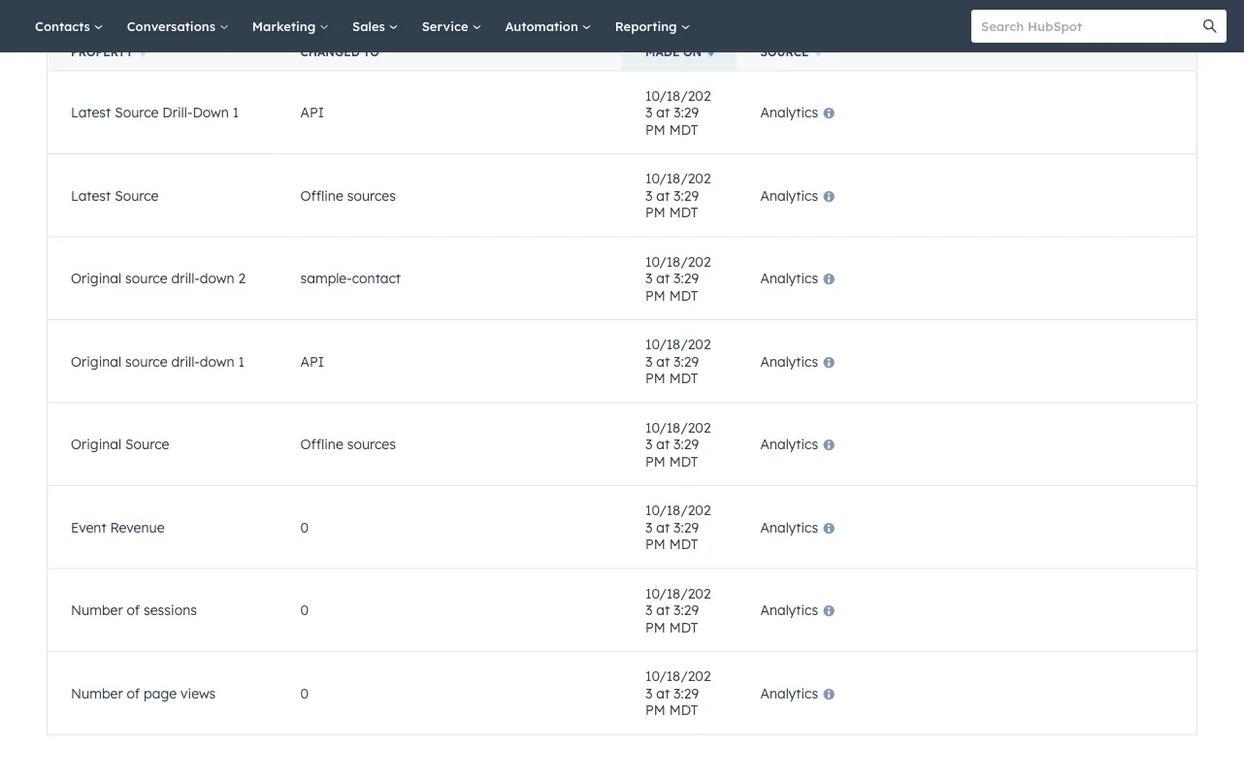 Task type: vqa. For each thing, say whether or not it's contained in the screenshot.
learn
no



Task type: describe. For each thing, give the bounding box(es) containing it.
down for 2
[[200, 270, 235, 287]]

at for number of sessions
[[657, 602, 670, 619]]

views
[[181, 685, 216, 702]]

0 for page
[[300, 685, 309, 702]]

analytics for number of page views
[[761, 685, 819, 702]]

changed
[[300, 44, 360, 59]]

sessions
[[144, 602, 197, 619]]

press to sort. element for property
[[139, 43, 146, 60]]

drill-
[[162, 104, 193, 121]]

drill- for 1
[[171, 353, 200, 370]]

source button
[[737, 28, 1198, 71]]

automation link
[[494, 0, 604, 52]]

at for latest source drill-down 1
[[657, 104, 670, 121]]

at for latest source
[[657, 187, 670, 204]]

Search HubSpot search field
[[972, 10, 1210, 43]]

analytics for number of sessions
[[761, 602, 819, 619]]

source for latest source drill-down 1
[[115, 104, 159, 121]]

source for original source
[[125, 436, 169, 453]]

analytics for original source drill-down 1
[[761, 353, 819, 370]]

event revenue
[[71, 519, 165, 536]]

offline sources for latest source
[[300, 187, 396, 204]]

press to sort. element for source
[[815, 43, 822, 60]]

original source
[[71, 436, 169, 453]]

search button
[[1194, 10, 1227, 43]]

offline for latest source
[[300, 187, 343, 204]]

3:29 for original source drill-down 1
[[674, 353, 699, 370]]

descending sort. press to sort ascending. image
[[708, 43, 715, 57]]

sources for latest source
[[347, 187, 396, 204]]

analytics for latest source drill-down 1
[[761, 104, 819, 121]]

descending sort. press to sort ascending. element
[[708, 43, 715, 60]]

event
[[71, 519, 106, 536]]

3 for event revenue
[[646, 519, 653, 536]]

revenue
[[110, 519, 165, 536]]

service link
[[410, 0, 494, 52]]

api for original source drill-down 1
[[300, 353, 324, 370]]

of for page
[[127, 685, 140, 702]]

pm for number of page views
[[646, 702, 666, 719]]

original source drill-down 2
[[71, 270, 246, 287]]

offline sources for original source
[[300, 436, 396, 453]]

down for 1
[[200, 353, 235, 370]]

at for number of page views
[[657, 685, 670, 702]]

analytics for latest source
[[761, 187, 819, 204]]

0 for sessions
[[300, 602, 309, 619]]

at for original source drill-down 2
[[657, 270, 670, 287]]

3 for original source
[[646, 436, 653, 453]]

latest source
[[71, 187, 159, 204]]

10/18/202 3 at 3:29 pm mdt for latest source drill-down 1
[[646, 87, 711, 138]]

made
[[646, 44, 680, 59]]

10/18/202 for number of sessions
[[646, 585, 711, 602]]

at for original source
[[657, 436, 670, 453]]

on
[[683, 44, 702, 59]]

press to sort. image
[[139, 43, 146, 57]]

at for original source drill-down 1
[[657, 353, 670, 370]]

source inside button
[[761, 44, 809, 59]]

pm for number of sessions
[[646, 619, 666, 636]]

down
[[193, 104, 229, 121]]

10/18/202 3 at 3:29 pm mdt for number of sessions
[[646, 585, 711, 636]]

1 for latest source drill-down 1
[[233, 104, 239, 121]]

original for original source drill-down 2
[[71, 270, 122, 287]]

contacts
[[35, 18, 94, 34]]

page
[[144, 685, 177, 702]]

of for sessions
[[127, 602, 140, 619]]

original source drill-down 1
[[71, 353, 245, 370]]

number of sessions
[[71, 602, 197, 619]]

sales link
[[341, 0, 410, 52]]

analytics for event revenue
[[761, 519, 819, 536]]

pm for original source
[[646, 453, 666, 470]]

offline for original source
[[300, 436, 343, 453]]

3:29 for event revenue
[[674, 519, 699, 536]]

drill- for 2
[[171, 270, 200, 287]]

marketing link
[[241, 0, 341, 52]]

3:29 for latest source
[[674, 187, 699, 204]]

10/18/202 for original source drill-down 2
[[646, 253, 711, 270]]

3 for original source drill-down 1
[[646, 353, 653, 370]]

conversations link
[[115, 0, 241, 52]]

latest for latest source
[[71, 187, 111, 204]]

to
[[363, 44, 379, 59]]

3 for number of page views
[[646, 685, 653, 702]]

10/18/202 for latest source
[[646, 170, 711, 187]]

10/18/202 for original source
[[646, 419, 711, 436]]

source for original source drill-down 2
[[125, 270, 168, 287]]

3 for original source drill-down 2
[[646, 270, 653, 287]]

sample-contact
[[300, 270, 401, 287]]

3 for number of sessions
[[646, 602, 653, 619]]

pm for event revenue
[[646, 536, 666, 553]]



Task type: locate. For each thing, give the bounding box(es) containing it.
1 vertical spatial offline
[[300, 436, 343, 453]]

2 3 from the top
[[646, 187, 653, 204]]

2 vertical spatial 0
[[300, 685, 309, 702]]

sample-
[[300, 270, 352, 287]]

source up the "revenue"
[[125, 436, 169, 453]]

of left sessions
[[127, 602, 140, 619]]

3 for latest source drill-down 1
[[646, 104, 653, 121]]

number for number of page views
[[71, 685, 123, 702]]

3 at from the top
[[657, 270, 670, 287]]

2 3:29 from the top
[[674, 187, 699, 204]]

analytics for original source
[[761, 436, 819, 453]]

source up original source drill-down 1
[[125, 270, 168, 287]]

mdt
[[670, 121, 698, 138], [670, 204, 698, 221], [670, 287, 698, 304], [670, 370, 698, 387], [670, 453, 698, 470], [670, 536, 698, 553], [670, 619, 698, 636], [670, 702, 698, 719]]

4 10/18/202 from the top
[[646, 336, 711, 353]]

3:29 for number of page views
[[674, 685, 699, 702]]

6 at from the top
[[657, 519, 670, 536]]

1 for original source drill-down 1
[[238, 353, 245, 370]]

8 analytics from the top
[[761, 685, 819, 702]]

1 down from the top
[[200, 270, 235, 287]]

sales
[[352, 18, 389, 34]]

2
[[238, 270, 246, 287]]

1
[[233, 104, 239, 121], [238, 353, 245, 370]]

original down latest source
[[71, 270, 122, 287]]

of
[[127, 602, 140, 619], [127, 685, 140, 702]]

3 for latest source
[[646, 187, 653, 204]]

1 right down
[[233, 104, 239, 121]]

changed to
[[300, 44, 379, 59]]

3 0 from the top
[[300, 685, 309, 702]]

0 vertical spatial drill-
[[171, 270, 200, 287]]

2 0 from the top
[[300, 602, 309, 619]]

3:29 for number of sessions
[[674, 602, 699, 619]]

7 3 from the top
[[646, 602, 653, 619]]

5 3:29 from the top
[[674, 436, 699, 453]]

source down 'latest source drill-down 1'
[[115, 187, 159, 204]]

1 analytics from the top
[[761, 104, 819, 121]]

5 10/18/202 from the top
[[646, 419, 711, 436]]

analytics for original source drill-down 2
[[761, 270, 819, 287]]

drill- down "original source drill-down 2"
[[171, 353, 200, 370]]

1 vertical spatial original
[[71, 353, 122, 370]]

api down sample-
[[300, 353, 324, 370]]

7 at from the top
[[657, 602, 670, 619]]

reporting link
[[604, 0, 702, 52]]

8 at from the top
[[657, 685, 670, 702]]

source
[[761, 44, 809, 59], [115, 104, 159, 121], [115, 187, 159, 204], [125, 436, 169, 453]]

1 vertical spatial 1
[[238, 353, 245, 370]]

1 api from the top
[[300, 104, 324, 121]]

4 10/18/202 3 at 3:29 pm mdt from the top
[[646, 336, 711, 387]]

2 original from the top
[[71, 353, 122, 370]]

1 vertical spatial api
[[300, 353, 324, 370]]

3:29 for original source
[[674, 436, 699, 453]]

service
[[422, 18, 472, 34]]

10/18/202 3 at 3:29 pm mdt for original source drill-down 1
[[646, 336, 711, 387]]

1 vertical spatial sources
[[347, 436, 396, 453]]

7 pm from the top
[[646, 619, 666, 636]]

6 mdt from the top
[[670, 536, 698, 553]]

press to sort. element
[[139, 43, 146, 60], [815, 43, 822, 60]]

source for original source drill-down 1
[[125, 353, 168, 370]]

1 down 2
[[238, 353, 245, 370]]

mdt for number of sessions
[[670, 619, 698, 636]]

latest source drill-down 1
[[71, 104, 239, 121]]

api for latest source drill-down 1
[[300, 104, 324, 121]]

mdt for original source drill-down 1
[[670, 370, 698, 387]]

10/18/202 for latest source drill-down 1
[[646, 87, 711, 104]]

2 offline sources from the top
[[300, 436, 396, 453]]

6 pm from the top
[[646, 536, 666, 553]]

5 pm from the top
[[646, 453, 666, 470]]

1 at from the top
[[657, 104, 670, 121]]

offline
[[300, 187, 343, 204], [300, 436, 343, 453]]

0 vertical spatial original
[[71, 270, 122, 287]]

1 3:29 from the top
[[674, 104, 699, 121]]

6 3 from the top
[[646, 519, 653, 536]]

10/18/202 3 at 3:29 pm mdt for number of page views
[[646, 668, 711, 719]]

7 analytics from the top
[[761, 602, 819, 619]]

10/18/202 3 at 3:29 pm mdt for original source
[[646, 419, 711, 470]]

5 3 from the top
[[646, 436, 653, 453]]

3 pm from the top
[[646, 287, 666, 304]]

number for number of sessions
[[71, 602, 123, 619]]

offline sources
[[300, 187, 396, 204], [300, 436, 396, 453]]

10/18/202 3 at 3:29 pm mdt for event revenue
[[646, 502, 711, 553]]

2 latest from the top
[[71, 187, 111, 204]]

latest
[[71, 104, 111, 121], [71, 187, 111, 204]]

1 vertical spatial 0
[[300, 602, 309, 619]]

5 analytics from the top
[[761, 436, 819, 453]]

10/18/202 3 at 3:29 pm mdt for original source drill-down 2
[[646, 253, 711, 304]]

8 10/18/202 from the top
[[646, 668, 711, 685]]

5 10/18/202 3 at 3:29 pm mdt from the top
[[646, 419, 711, 470]]

drill- left 2
[[171, 270, 200, 287]]

4 at from the top
[[657, 353, 670, 370]]

3 mdt from the top
[[670, 287, 698, 304]]

2 vertical spatial original
[[71, 436, 122, 453]]

sources
[[347, 187, 396, 204], [347, 436, 396, 453]]

sources for original source
[[347, 436, 396, 453]]

automation
[[505, 18, 582, 34]]

source
[[125, 270, 168, 287], [125, 353, 168, 370]]

marketing
[[252, 18, 319, 34]]

property
[[71, 44, 133, 59]]

2 analytics from the top
[[761, 187, 819, 204]]

10/18/202 for event revenue
[[646, 502, 711, 519]]

at for event revenue
[[657, 519, 670, 536]]

3:29 for original source drill-down 2
[[674, 270, 699, 287]]

6 analytics from the top
[[761, 519, 819, 536]]

5 mdt from the top
[[670, 453, 698, 470]]

1 vertical spatial down
[[200, 353, 235, 370]]

10/18/202 3 at 3:29 pm mdt
[[646, 87, 711, 138], [646, 170, 711, 221], [646, 253, 711, 304], [646, 336, 711, 387], [646, 419, 711, 470], [646, 502, 711, 553], [646, 585, 711, 636], [646, 668, 711, 719]]

2 press to sort. element from the left
[[815, 43, 822, 60]]

3:29
[[674, 104, 699, 121], [674, 187, 699, 204], [674, 270, 699, 287], [674, 353, 699, 370], [674, 436, 699, 453], [674, 519, 699, 536], [674, 602, 699, 619], [674, 685, 699, 702]]

1 vertical spatial number
[[71, 685, 123, 702]]

latest for latest source drill-down 1
[[71, 104, 111, 121]]

8 3:29 from the top
[[674, 685, 699, 702]]

2 api from the top
[[300, 353, 324, 370]]

3 10/18/202 3 at 3:29 pm mdt from the top
[[646, 253, 711, 304]]

2 of from the top
[[127, 685, 140, 702]]

3:29 for latest source drill-down 1
[[674, 104, 699, 121]]

mdt for event revenue
[[670, 536, 698, 553]]

3 original from the top
[[71, 436, 122, 453]]

2 10/18/202 3 at 3:29 pm mdt from the top
[[646, 170, 711, 221]]

8 3 from the top
[[646, 685, 653, 702]]

1 press to sort. element from the left
[[139, 43, 146, 60]]

0 vertical spatial offline
[[300, 187, 343, 204]]

contacts link
[[23, 0, 115, 52]]

pm for latest source drill-down 1
[[646, 121, 666, 138]]

1 0 from the top
[[300, 519, 309, 536]]

contact
[[352, 270, 401, 287]]

1 latest from the top
[[71, 104, 111, 121]]

original
[[71, 270, 122, 287], [71, 353, 122, 370], [71, 436, 122, 453]]

made on button
[[622, 28, 737, 71]]

0 horizontal spatial press to sort. element
[[139, 43, 146, 60]]

2 at from the top
[[657, 187, 670, 204]]

1 offline from the top
[[300, 187, 343, 204]]

1 vertical spatial of
[[127, 685, 140, 702]]

source left press to sort. image
[[761, 44, 809, 59]]

10/18/202 for original source drill-down 1
[[646, 336, 711, 353]]

number
[[71, 602, 123, 619], [71, 685, 123, 702]]

of left page
[[127, 685, 140, 702]]

analytics
[[761, 104, 819, 121], [761, 187, 819, 204], [761, 270, 819, 287], [761, 353, 819, 370], [761, 436, 819, 453], [761, 519, 819, 536], [761, 602, 819, 619], [761, 685, 819, 702]]

7 10/18/202 from the top
[[646, 585, 711, 602]]

2 drill- from the top
[[171, 353, 200, 370]]

1 10/18/202 3 at 3:29 pm mdt from the top
[[646, 87, 711, 138]]

mdt for latest source
[[670, 204, 698, 221]]

press to sort. image
[[815, 43, 822, 57]]

0
[[300, 519, 309, 536], [300, 602, 309, 619], [300, 685, 309, 702]]

drill-
[[171, 270, 200, 287], [171, 353, 200, 370]]

4 mdt from the top
[[670, 370, 698, 387]]

1 10/18/202 from the top
[[646, 87, 711, 104]]

1 original from the top
[[71, 270, 122, 287]]

1 offline sources from the top
[[300, 187, 396, 204]]

4 3:29 from the top
[[674, 353, 699, 370]]

mdt for number of page views
[[670, 702, 698, 719]]

pm for original source drill-down 2
[[646, 287, 666, 304]]

10/18/202
[[646, 87, 711, 104], [646, 170, 711, 187], [646, 253, 711, 270], [646, 336, 711, 353], [646, 419, 711, 436], [646, 502, 711, 519], [646, 585, 711, 602], [646, 668, 711, 685]]

8 mdt from the top
[[670, 702, 698, 719]]

press to sort. element inside property button
[[139, 43, 146, 60]]

0 vertical spatial down
[[200, 270, 235, 287]]

7 3:29 from the top
[[674, 602, 699, 619]]

reporting
[[615, 18, 681, 34]]

1 pm from the top
[[646, 121, 666, 138]]

press to sort. element inside source button
[[815, 43, 822, 60]]

source left drill-
[[115, 104, 159, 121]]

3 3:29 from the top
[[674, 270, 699, 287]]

mdt for original source drill-down 2
[[670, 287, 698, 304]]

made on
[[646, 44, 702, 59]]

5 at from the top
[[657, 436, 670, 453]]

conversations
[[127, 18, 219, 34]]

0 vertical spatial 0
[[300, 519, 309, 536]]

2 pm from the top
[[646, 204, 666, 221]]

8 10/18/202 3 at 3:29 pm mdt from the top
[[646, 668, 711, 719]]

3 analytics from the top
[[761, 270, 819, 287]]

0 vertical spatial source
[[125, 270, 168, 287]]

7 mdt from the top
[[670, 619, 698, 636]]

number of page views
[[71, 685, 216, 702]]

mdt for original source
[[670, 453, 698, 470]]

10/18/202 for number of page views
[[646, 668, 711, 685]]

1 vertical spatial drill-
[[171, 353, 200, 370]]

2 down from the top
[[200, 353, 235, 370]]

1 vertical spatial offline sources
[[300, 436, 396, 453]]

original for original source drill-down 1
[[71, 353, 122, 370]]

1 of from the top
[[127, 602, 140, 619]]

3 3 from the top
[[646, 270, 653, 287]]

original up original source
[[71, 353, 122, 370]]

2 number from the top
[[71, 685, 123, 702]]

0 vertical spatial offline sources
[[300, 187, 396, 204]]

pm for latest source
[[646, 204, 666, 221]]

4 3 from the top
[[646, 353, 653, 370]]

1 horizontal spatial press to sort. element
[[815, 43, 822, 60]]

0 vertical spatial sources
[[347, 187, 396, 204]]

pm
[[646, 121, 666, 138], [646, 204, 666, 221], [646, 287, 666, 304], [646, 370, 666, 387], [646, 453, 666, 470], [646, 536, 666, 553], [646, 619, 666, 636], [646, 702, 666, 719]]

8 pm from the top
[[646, 702, 666, 719]]

10/18/202 3 at 3:29 pm mdt for latest source
[[646, 170, 711, 221]]

property button
[[47, 28, 277, 71]]

6 3:29 from the top
[[674, 519, 699, 536]]

1 vertical spatial source
[[125, 353, 168, 370]]

pm for original source drill-down 1
[[646, 370, 666, 387]]

2 mdt from the top
[[670, 204, 698, 221]]

6 10/18/202 from the top
[[646, 502, 711, 519]]

1 number from the top
[[71, 602, 123, 619]]

source for latest source
[[115, 187, 159, 204]]

2 sources from the top
[[347, 436, 396, 453]]

0 vertical spatial number
[[71, 602, 123, 619]]

number left page
[[71, 685, 123, 702]]

3 10/18/202 from the top
[[646, 253, 711, 270]]

original up event
[[71, 436, 122, 453]]

0 vertical spatial api
[[300, 104, 324, 121]]

2 source from the top
[[125, 353, 168, 370]]

3
[[646, 104, 653, 121], [646, 187, 653, 204], [646, 270, 653, 287], [646, 353, 653, 370], [646, 436, 653, 453], [646, 519, 653, 536], [646, 602, 653, 619], [646, 685, 653, 702]]

api down changed
[[300, 104, 324, 121]]

1 vertical spatial latest
[[71, 187, 111, 204]]

original for original source
[[71, 436, 122, 453]]

4 pm from the top
[[646, 370, 666, 387]]

2 10/18/202 from the top
[[646, 170, 711, 187]]

1 source from the top
[[125, 270, 168, 287]]

7 10/18/202 3 at 3:29 pm mdt from the top
[[646, 585, 711, 636]]

mdt for latest source drill-down 1
[[670, 121, 698, 138]]

1 sources from the top
[[347, 187, 396, 204]]

1 mdt from the top
[[670, 121, 698, 138]]

0 vertical spatial latest
[[71, 104, 111, 121]]

1 3 from the top
[[646, 104, 653, 121]]

search image
[[1204, 19, 1217, 33]]

0 vertical spatial of
[[127, 602, 140, 619]]

api
[[300, 104, 324, 121], [300, 353, 324, 370]]

source down "original source drill-down 2"
[[125, 353, 168, 370]]

1 drill- from the top
[[171, 270, 200, 287]]

2 offline from the top
[[300, 436, 343, 453]]

at
[[657, 104, 670, 121], [657, 187, 670, 204], [657, 270, 670, 287], [657, 353, 670, 370], [657, 436, 670, 453], [657, 519, 670, 536], [657, 602, 670, 619], [657, 685, 670, 702]]

0 vertical spatial 1
[[233, 104, 239, 121]]

down
[[200, 270, 235, 287], [200, 353, 235, 370]]

4 analytics from the top
[[761, 353, 819, 370]]

6 10/18/202 3 at 3:29 pm mdt from the top
[[646, 502, 711, 553]]

number left sessions
[[71, 602, 123, 619]]



